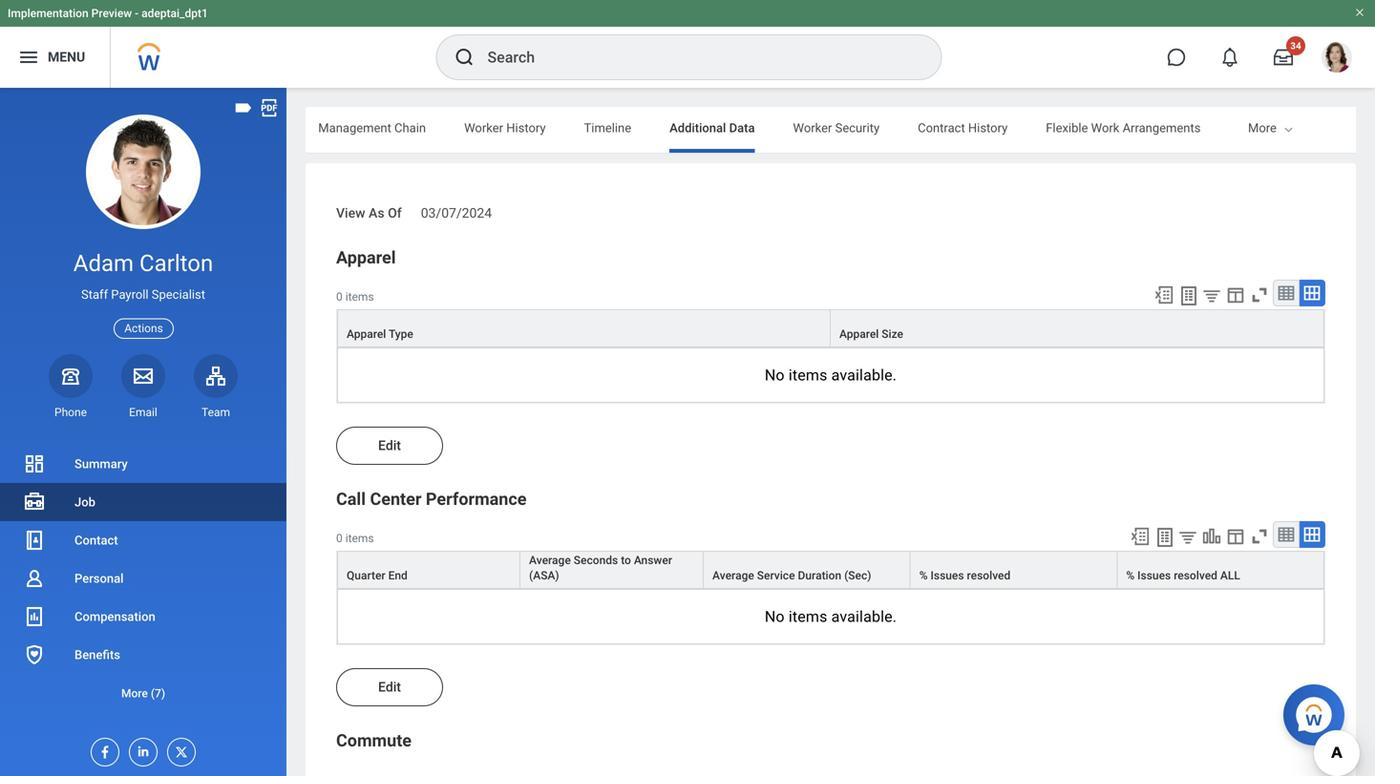 Task type: locate. For each thing, give the bounding box(es) containing it.
performance
[[426, 489, 527, 509]]

quarter
[[347, 569, 385, 582]]

0 vertical spatial edit button
[[336, 427, 443, 465]]

0 items inside call center performance group
[[336, 532, 374, 545]]

1 history from the left
[[506, 121, 546, 135]]

tab list
[[0, 107, 1201, 153]]

select to filter grid data image for apparel
[[1201, 285, 1222, 305]]

1 worker from the left
[[464, 121, 503, 135]]

%
[[919, 569, 928, 582], [1126, 569, 1135, 582]]

resolved inside popup button
[[1174, 569, 1217, 582]]

export to worksheets image for apparel
[[1177, 284, 1200, 307]]

contact image
[[23, 529, 46, 552]]

2 0 from the top
[[336, 532, 343, 545]]

toolbar inside apparel 'group'
[[1145, 280, 1325, 309]]

1 vertical spatial 0 items
[[336, 532, 374, 545]]

2 no from the top
[[765, 608, 785, 626]]

actions
[[124, 322, 163, 335]]

worker for worker security
[[793, 121, 832, 135]]

0 horizontal spatial average
[[529, 554, 571, 567]]

available. down (sec)
[[831, 608, 897, 626]]

quarter end
[[347, 569, 408, 582]]

more (7) button
[[0, 674, 286, 712]]

list
[[0, 445, 286, 712]]

0 vertical spatial row
[[337, 309, 1324, 348]]

0 horizontal spatial select to filter grid data image
[[1177, 527, 1198, 547]]

0 vertical spatial export to worksheets image
[[1177, 284, 1200, 307]]

% inside popup button
[[919, 569, 928, 582]]

edit
[[378, 438, 401, 453], [378, 679, 401, 695]]

1 vertical spatial more
[[121, 687, 148, 700]]

team adam carlton element
[[194, 405, 238, 420]]

1 horizontal spatial %
[[1126, 569, 1135, 582]]

available. for apparel
[[831, 366, 897, 384]]

export to worksheets image inside apparel 'group'
[[1177, 284, 1200, 307]]

expand table image right table icon
[[1302, 283, 1322, 302]]

resolved
[[967, 569, 1011, 582], [1174, 569, 1217, 582]]

row for apparel
[[337, 309, 1324, 348]]

0 items up quarter
[[336, 532, 374, 545]]

0 vertical spatial edit
[[378, 438, 401, 453]]

average
[[529, 554, 571, 567], [712, 569, 754, 582]]

issues inside popup button
[[931, 569, 964, 582]]

1 edit from the top
[[378, 438, 401, 453]]

0 vertical spatial no items available.
[[765, 366, 897, 384]]

apparel left type
[[347, 327, 386, 341]]

no items available.
[[765, 366, 897, 384], [765, 608, 897, 626]]

0 horizontal spatial history
[[506, 121, 546, 135]]

1 % from the left
[[919, 569, 928, 582]]

row inside call center performance group
[[337, 551, 1324, 589]]

1 expand table image from the top
[[1302, 283, 1322, 302]]

2 available. from the top
[[831, 608, 897, 626]]

0 horizontal spatial issues
[[931, 569, 964, 582]]

call center performance group
[[336, 488, 1325, 645]]

average inside average service duration (sec) popup button
[[712, 569, 754, 582]]

row containing average seconds to answer (asa)
[[337, 551, 1324, 589]]

export to worksheets image right export to excel image
[[1153, 526, 1176, 549]]

available. inside call center performance group
[[831, 608, 897, 626]]

phone adam carlton element
[[49, 405, 93, 420]]

team link
[[194, 354, 238, 420]]

0 inside apparel 'group'
[[336, 290, 343, 303]]

average for average service duration (sec)
[[712, 569, 754, 582]]

0 vertical spatial 0 items
[[336, 290, 374, 303]]

0 vertical spatial no
[[765, 366, 785, 384]]

no inside call center performance group
[[765, 608, 785, 626]]

edit up commute
[[378, 679, 401, 695]]

row inside apparel 'group'
[[337, 309, 1324, 348]]

2 % from the left
[[1126, 569, 1135, 582]]

issues inside popup button
[[1137, 569, 1171, 582]]

average up (asa)
[[529, 554, 571, 567]]

no inside apparel 'group'
[[765, 366, 785, 384]]

0 vertical spatial toolbar
[[1145, 280, 1325, 309]]

1 horizontal spatial export to worksheets image
[[1177, 284, 1200, 307]]

1 horizontal spatial more
[[1248, 121, 1277, 135]]

duration
[[798, 569, 841, 582]]

benefits link
[[0, 636, 286, 674]]

available. for call center performance
[[831, 608, 897, 626]]

2 edit from the top
[[378, 679, 401, 695]]

email
[[129, 406, 157, 419]]

end
[[388, 569, 408, 582]]

1 available. from the top
[[831, 366, 897, 384]]

worker security
[[793, 121, 880, 135]]

implementation
[[8, 7, 89, 20]]

staff payroll specialist
[[81, 288, 205, 302]]

% down export to excel image
[[1126, 569, 1135, 582]]

payroll
[[111, 288, 149, 302]]

row
[[337, 309, 1324, 348], [337, 551, 1324, 589]]

1 issues from the left
[[931, 569, 964, 582]]

0 horizontal spatial resolved
[[967, 569, 1011, 582]]

0 for apparel
[[336, 290, 343, 303]]

edit button
[[336, 427, 443, 465], [336, 668, 443, 707]]

issues down export to excel image
[[1137, 569, 1171, 582]]

0 vertical spatial average
[[529, 554, 571, 567]]

1 vertical spatial select to filter grid data image
[[1177, 527, 1198, 547]]

select to filter grid data image left click to view/edit grid preferences icon
[[1201, 285, 1222, 305]]

notifications large image
[[1220, 48, 1239, 67]]

0 vertical spatial 0
[[336, 290, 343, 303]]

chain
[[394, 121, 426, 135]]

0 vertical spatial available.
[[831, 366, 897, 384]]

0 for call center performance
[[336, 532, 343, 545]]

1 vertical spatial no items available.
[[765, 608, 897, 626]]

more inside dropdown button
[[121, 687, 148, 700]]

history right contract
[[968, 121, 1008, 135]]

% issues resolved button
[[911, 552, 1117, 588]]

history
[[506, 121, 546, 135], [968, 121, 1008, 135]]

resolved for % issues resolved all
[[1174, 569, 1217, 582]]

history left timeline
[[506, 121, 546, 135]]

personal link
[[0, 560, 286, 598]]

export to worksheets image for call center performance
[[1153, 526, 1176, 549]]

summary image
[[23, 453, 46, 476]]

team
[[201, 406, 230, 419]]

close environment banner image
[[1354, 7, 1365, 18]]

expand table image for table image
[[1302, 525, 1322, 544]]

worker for worker history
[[464, 121, 503, 135]]

apparel left size at top right
[[839, 327, 879, 341]]

% issues resolved
[[919, 569, 1011, 582]]

more down the inbox large image
[[1248, 121, 1277, 135]]

expand table image
[[1302, 283, 1322, 302], [1302, 525, 1322, 544]]

1 0 from the top
[[336, 290, 343, 303]]

edit button up commute
[[336, 668, 443, 707]]

0
[[336, 290, 343, 303], [336, 532, 343, 545]]

issues for % issues resolved all
[[1137, 569, 1171, 582]]

1 no items available. from the top
[[765, 366, 897, 384]]

select to filter grid data image
[[1201, 285, 1222, 305], [1177, 527, 1198, 547]]

menu
[[48, 49, 85, 65]]

apparel group
[[336, 246, 1325, 404]]

0 vertical spatial more
[[1248, 121, 1277, 135]]

edit for 2nd edit button from the top of the page
[[378, 679, 401, 695]]

2 expand table image from the top
[[1302, 525, 1322, 544]]

row containing apparel type
[[337, 309, 1324, 348]]

2 0 items from the top
[[336, 532, 374, 545]]

0 vertical spatial expand table image
[[1302, 283, 1322, 302]]

no
[[765, 366, 785, 384], [765, 608, 785, 626]]

0 inside call center performance group
[[336, 532, 343, 545]]

toolbar for call center performance
[[1121, 521, 1325, 551]]

1 horizontal spatial issues
[[1137, 569, 1171, 582]]

1 vertical spatial average
[[712, 569, 754, 582]]

(sec)
[[844, 569, 871, 582]]

data
[[729, 121, 755, 135]]

toolbar inside call center performance group
[[1121, 521, 1325, 551]]

available. inside apparel 'group'
[[831, 366, 897, 384]]

flexible
[[1046, 121, 1088, 135]]

export to excel image
[[1153, 284, 1175, 305]]

apparel inside "popup button"
[[839, 327, 879, 341]]

view worker - expand/collapse chart image
[[1201, 526, 1222, 547]]

more
[[1248, 121, 1277, 135], [121, 687, 148, 700]]

1 horizontal spatial history
[[968, 121, 1008, 135]]

2 history from the left
[[968, 121, 1008, 135]]

phone button
[[49, 354, 93, 420]]

1 vertical spatial expand table image
[[1302, 525, 1322, 544]]

1 vertical spatial available.
[[831, 608, 897, 626]]

0 items down apparel button
[[336, 290, 374, 303]]

apparel down view as of in the left of the page
[[336, 248, 396, 268]]

edit up center
[[378, 438, 401, 453]]

apparel type button
[[338, 310, 830, 346]]

service
[[757, 569, 795, 582]]

0 items
[[336, 290, 374, 303], [336, 532, 374, 545]]

fullscreen image
[[1249, 526, 1270, 547]]

0 horizontal spatial export to worksheets image
[[1153, 526, 1176, 549]]

email button
[[121, 354, 165, 420]]

toolbar
[[1145, 280, 1325, 309], [1121, 521, 1325, 551]]

% right (sec)
[[919, 569, 928, 582]]

no items available. inside call center performance group
[[765, 608, 897, 626]]

apparel inside popup button
[[347, 327, 386, 341]]

worker
[[464, 121, 503, 135], [793, 121, 832, 135]]

worker down search image
[[464, 121, 503, 135]]

edit button up center
[[336, 427, 443, 465]]

0 down apparel button
[[336, 290, 343, 303]]

1 horizontal spatial select to filter grid data image
[[1201, 285, 1222, 305]]

1 vertical spatial edit
[[378, 679, 401, 695]]

issues right (sec)
[[931, 569, 964, 582]]

0 horizontal spatial more
[[121, 687, 148, 700]]

menu banner
[[0, 0, 1375, 88]]

2 no items available. from the top
[[765, 608, 897, 626]]

average left "service"
[[712, 569, 754, 582]]

view team image
[[204, 365, 227, 387]]

1 vertical spatial no
[[765, 608, 785, 626]]

call
[[336, 489, 366, 509]]

0 horizontal spatial %
[[919, 569, 928, 582]]

1 vertical spatial toolbar
[[1121, 521, 1325, 551]]

export to worksheets image right export to excel icon
[[1177, 284, 1200, 307]]

contract
[[918, 121, 965, 135]]

1 vertical spatial edit button
[[336, 668, 443, 707]]

issues
[[931, 569, 964, 582], [1137, 569, 1171, 582]]

more left (7)
[[121, 687, 148, 700]]

1 horizontal spatial worker
[[793, 121, 832, 135]]

Search Workday  search field
[[487, 36, 902, 78]]

2 resolved from the left
[[1174, 569, 1217, 582]]

inbox large image
[[1274, 48, 1293, 67]]

staff
[[81, 288, 108, 302]]

average inside average seconds to answer (asa)
[[529, 554, 571, 567]]

row for call center performance
[[337, 551, 1324, 589]]

0 horizontal spatial worker
[[464, 121, 503, 135]]

% inside popup button
[[1126, 569, 1135, 582]]

available.
[[831, 366, 897, 384], [831, 608, 897, 626]]

worker left security
[[793, 121, 832, 135]]

quarter end button
[[338, 552, 519, 588]]

1 resolved from the left
[[967, 569, 1011, 582]]

more (7)
[[121, 687, 165, 700]]

apparel for apparel type
[[347, 327, 386, 341]]

0 items inside apparel 'group'
[[336, 290, 374, 303]]

flexible work arrangements
[[1046, 121, 1201, 135]]

center
[[370, 489, 422, 509]]

resolved inside popup button
[[967, 569, 1011, 582]]

no items available. inside apparel 'group'
[[765, 366, 897, 384]]

1 row from the top
[[337, 309, 1324, 348]]

actions button
[[114, 319, 174, 339]]

0 vertical spatial select to filter grid data image
[[1201, 285, 1222, 305]]

type
[[389, 327, 413, 341]]

1 vertical spatial export to worksheets image
[[1153, 526, 1176, 549]]

1 0 items from the top
[[336, 290, 374, 303]]

-
[[135, 7, 139, 20]]

security
[[835, 121, 880, 135]]

click to view/edit grid preferences image
[[1225, 526, 1246, 547]]

view printable version (pdf) image
[[259, 97, 280, 118]]

select to filter grid data image left 'view worker - expand/collapse chart' image
[[1177, 527, 1198, 547]]

no for apparel
[[765, 366, 785, 384]]

fullscreen image
[[1249, 284, 1270, 305]]

1 horizontal spatial average
[[712, 569, 754, 582]]

more for more
[[1248, 121, 1277, 135]]

expand table image right table image
[[1302, 525, 1322, 544]]

1 horizontal spatial resolved
[[1174, 569, 1217, 582]]

toolbar for apparel
[[1145, 280, 1325, 309]]

2 row from the top
[[337, 551, 1324, 589]]

no items available. down apparel size
[[765, 366, 897, 384]]

apparel
[[336, 248, 396, 268], [347, 327, 386, 341], [839, 327, 879, 341]]

1 no from the top
[[765, 366, 785, 384]]

no items available. for apparel
[[765, 366, 897, 384]]

as
[[369, 205, 384, 221]]

1 vertical spatial row
[[337, 551, 1324, 589]]

mail image
[[132, 365, 155, 387]]

2 worker from the left
[[793, 121, 832, 135]]

compensation image
[[23, 605, 46, 628]]

more for more (7)
[[121, 687, 148, 700]]

2 issues from the left
[[1137, 569, 1171, 582]]

contact
[[74, 533, 118, 548]]

available. down apparel size
[[831, 366, 897, 384]]

1 vertical spatial 0
[[336, 532, 343, 545]]

no items available. down duration
[[765, 608, 897, 626]]

apparel for apparel
[[336, 248, 396, 268]]

0 down call
[[336, 532, 343, 545]]

preview
[[91, 7, 132, 20]]

export to worksheets image
[[1177, 284, 1200, 307], [1153, 526, 1176, 549]]

navigation pane region
[[0, 88, 286, 776]]

search image
[[453, 46, 476, 69]]



Task type: vqa. For each thing, say whether or not it's contained in the screenshot.
Terminations
no



Task type: describe. For each thing, give the bounding box(es) containing it.
average service duration (sec) button
[[704, 552, 910, 588]]

seconds
[[574, 554, 618, 567]]

(asa)
[[529, 569, 559, 582]]

view as of element
[[421, 194, 492, 222]]

commute button
[[336, 731, 412, 751]]

compensation
[[74, 610, 155, 624]]

job link
[[0, 483, 286, 521]]

more (7) button
[[0, 682, 286, 705]]

no for call center performance
[[765, 608, 785, 626]]

adam carlton
[[73, 250, 213, 277]]

% issues resolved all
[[1126, 569, 1240, 582]]

x image
[[168, 739, 189, 760]]

arrangements
[[1123, 121, 1201, 135]]

% for % issues resolved all
[[1126, 569, 1135, 582]]

answer
[[634, 554, 672, 567]]

additional data
[[669, 121, 755, 135]]

adam
[[73, 250, 134, 277]]

justify image
[[17, 46, 40, 69]]

timeline
[[584, 121, 631, 135]]

specialist
[[152, 288, 205, 302]]

job
[[74, 495, 95, 509]]

management chain
[[318, 121, 426, 135]]

phone
[[54, 406, 87, 419]]

resolved for % issues resolved
[[967, 569, 1011, 582]]

apparel button
[[336, 248, 396, 268]]

03/07/2024
[[421, 205, 492, 221]]

% issues resolved all button
[[1118, 552, 1323, 588]]

implementation preview -   adeptai_dpt1
[[8, 7, 208, 20]]

edit for 1st edit button from the top
[[378, 438, 401, 453]]

2 edit button from the top
[[336, 668, 443, 707]]

average seconds to answer (asa)
[[529, 554, 672, 582]]

export to excel image
[[1130, 526, 1151, 547]]

apparel size
[[839, 327, 903, 341]]

personal
[[74, 571, 124, 586]]

history for contract history
[[968, 121, 1008, 135]]

view
[[336, 205, 365, 221]]

contract history
[[918, 121, 1008, 135]]

menu button
[[0, 27, 110, 88]]

34
[[1290, 40, 1301, 52]]

tag image
[[233, 97, 254, 118]]

1 edit button from the top
[[336, 427, 443, 465]]

click to view/edit grid preferences image
[[1225, 284, 1246, 305]]

0 items for call center performance
[[336, 532, 374, 545]]

commute group
[[336, 729, 1325, 776]]

issues for % issues resolved
[[931, 569, 964, 582]]

commute
[[336, 731, 412, 751]]

personal image
[[23, 567, 46, 590]]

table image
[[1277, 525, 1296, 544]]

call center performance
[[336, 489, 527, 509]]

work
[[1091, 121, 1119, 135]]

phone image
[[57, 365, 84, 387]]

benefits
[[74, 648, 120, 662]]

history for worker history
[[506, 121, 546, 135]]

view as of
[[336, 205, 402, 221]]

adeptai_dpt1
[[141, 7, 208, 20]]

facebook image
[[92, 739, 113, 760]]

benefits image
[[23, 644, 46, 667]]

compensation link
[[0, 598, 286, 636]]

email adam carlton element
[[121, 405, 165, 420]]

list containing summary
[[0, 445, 286, 712]]

size
[[882, 327, 903, 341]]

job image
[[23, 491, 46, 514]]

% for % issues resolved
[[919, 569, 928, 582]]

linkedin image
[[130, 739, 151, 759]]

no items available. for call center performance
[[765, 608, 897, 626]]

worker history
[[464, 121, 546, 135]]

apparel size button
[[831, 310, 1323, 346]]

additional
[[669, 121, 726, 135]]

average for average seconds to answer (asa)
[[529, 554, 571, 567]]

to
[[621, 554, 631, 567]]

expand table image for table icon
[[1302, 283, 1322, 302]]

of
[[388, 205, 402, 221]]

summary link
[[0, 445, 286, 483]]

(7)
[[151, 687, 165, 700]]

profile logan mcneil image
[[1322, 42, 1352, 76]]

apparel for apparel size
[[839, 327, 879, 341]]

call center performance button
[[336, 489, 527, 509]]

average service duration (sec)
[[712, 569, 871, 582]]

all
[[1220, 569, 1240, 582]]

management
[[318, 121, 391, 135]]

summary
[[74, 457, 128, 471]]

average seconds to answer (asa) button
[[520, 552, 703, 588]]

tab list containing management chain
[[0, 107, 1201, 153]]

34 button
[[1262, 36, 1305, 78]]

select to filter grid data image for call center performance
[[1177, 527, 1198, 547]]

apparel type
[[347, 327, 413, 341]]

carlton
[[139, 250, 213, 277]]

table image
[[1277, 283, 1296, 302]]

contact link
[[0, 521, 286, 560]]

0 items for apparel
[[336, 290, 374, 303]]



